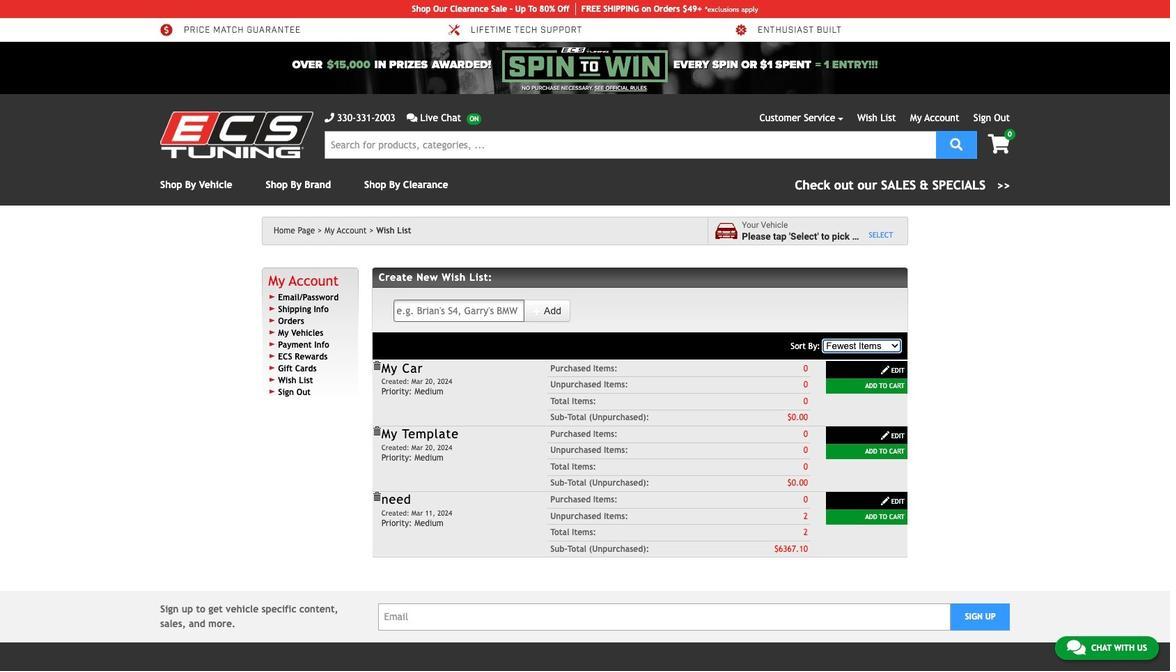 Task type: vqa. For each thing, say whether or not it's contained in the screenshot.
the rightmost 'Order'
no



Task type: describe. For each thing, give the bounding box(es) containing it.
shopping cart image
[[989, 135, 1011, 154]]

2 vertical spatial white image
[[881, 431, 890, 440]]

0 vertical spatial white image
[[532, 307, 542, 316]]

0 horizontal spatial comments image
[[407, 113, 418, 123]]

ecs tuning image
[[160, 112, 314, 158]]

delete image for middle white icon
[[372, 361, 382, 371]]

search image
[[951, 138, 963, 150]]

delete image for bottom white icon
[[372, 427, 382, 436]]

1 vertical spatial comments image
[[1068, 639, 1086, 656]]

e.g. Brian's S4, Garry's BMW E92...etc text field
[[393, 300, 525, 322]]

ecs tuning 'spin to win' contest logo image
[[502, 47, 668, 82]]



Task type: locate. For each thing, give the bounding box(es) containing it.
2 delete image from the top
[[372, 427, 382, 436]]

phone image
[[325, 113, 335, 123]]

0 vertical spatial comments image
[[407, 113, 418, 123]]

comments image
[[407, 113, 418, 123], [1068, 639, 1086, 656]]

white image
[[881, 496, 890, 506]]

1 horizontal spatial comments image
[[1068, 639, 1086, 656]]

white image
[[532, 307, 542, 316], [881, 365, 890, 375], [881, 431, 890, 440]]

delete image
[[372, 361, 382, 371], [372, 427, 382, 436]]

1 delete image from the top
[[372, 361, 382, 371]]

Search text field
[[325, 131, 937, 159]]

Email email field
[[378, 603, 951, 631]]

1 vertical spatial white image
[[881, 365, 890, 375]]

0 vertical spatial delete image
[[372, 361, 382, 371]]

delete image
[[372, 492, 382, 502]]

1 vertical spatial delete image
[[372, 427, 382, 436]]



